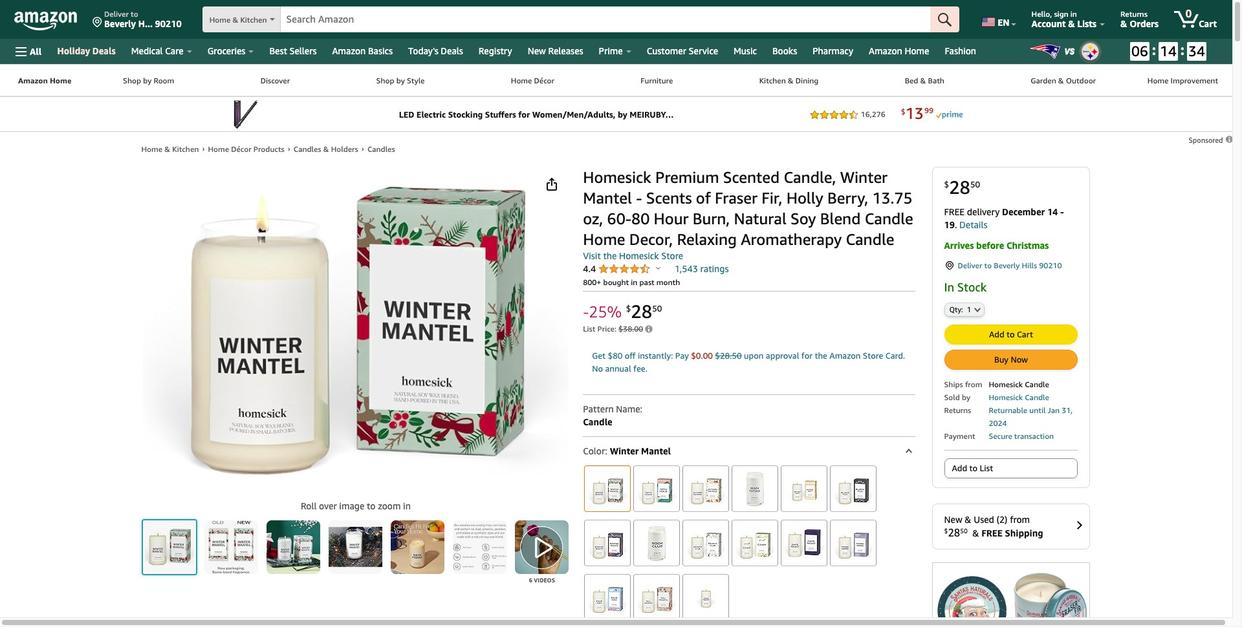 Task type: describe. For each thing, give the bounding box(es) containing it.
evening unwind image
[[833, 523, 874, 564]]

holiday deals
[[57, 45, 116, 56]]

1 vertical spatial mantel
[[641, 446, 671, 457]]

& for kitchen & dining
[[788, 76, 794, 85]]

furniture link
[[598, 65, 716, 96]]

$ inside the -25% $ 28 50
[[626, 304, 631, 314]]

today's deals link
[[401, 42, 471, 60]]

25%
[[589, 303, 622, 321]]

fee.
[[634, 364, 648, 374]]

14 inside 06 : 14 : 35
[[1160, 43, 1177, 60]]

1,543 ratings
[[675, 263, 729, 274]]

amazon up bed & bath 'link'
[[869, 45, 903, 56]]

style
[[407, 76, 425, 85]]

deals for today's deals
[[441, 45, 463, 56]]

until
[[1030, 406, 1046, 416]]

fall hearth image
[[636, 577, 678, 619]]

amazon inside upon approval for the amazon store card. no annual fee.
[[830, 351, 861, 361]]

fraser
[[715, 189, 758, 207]]

90210‌ for beverly h... 90210‌
[[155, 18, 182, 29]]

6 videos
[[529, 577, 555, 584]]

used
[[974, 515, 995, 526]]

fashion
[[945, 45, 977, 56]]

kitchen & dining
[[760, 76, 819, 85]]

new releases link
[[520, 42, 591, 60]]

1 vertical spatial 28
[[631, 301, 652, 322]]

date night image
[[784, 523, 825, 564]]

garden & outdoor
[[1031, 76, 1096, 85]]

homesick inside ships from homesick candle sold by
[[989, 380, 1023, 390]]

image
[[339, 501, 365, 512]]

candle inside pattern name: candle
[[583, 417, 613, 428]]

80
[[632, 210, 650, 228]]

leave feedback on sponsored ad element
[[1189, 136, 1234, 144]]

to for add to cart
[[1007, 330, 1015, 340]]

pharmacy link
[[805, 42, 861, 60]]

before
[[977, 240, 1005, 251]]

four twenty image
[[685, 577, 727, 619]]

new for new releases
[[528, 45, 546, 56]]

beverly for beverly hills 90210‌
[[994, 261, 1020, 271]]

home décor link
[[468, 65, 598, 96]]

books link
[[765, 42, 805, 60]]

- inside the -25% $ 28 50
[[583, 303, 589, 321]]

zoom
[[378, 501, 401, 512]]

returnable until jan 31, 2024 button
[[989, 405, 1073, 429]]

hills
[[1022, 261, 1038, 271]]

deliver for beverly hills 90210‌
[[958, 261, 983, 271]]

store inside upon approval for the amazon store card. no annual fee.
[[863, 351, 884, 361]]

month
[[657, 278, 680, 287]]

winter inside homesick premium scented candle, winter mantel - scents of fraser fir, holly berry, 13.75 oz, 60-80 hour burn, natural soy blend candle home decor, relaxing aromatherapy candle visit the homesick store
[[840, 168, 888, 186]]

(2)
[[997, 515, 1008, 526]]

homesick premium scented candle, winter mantel - scents of fraser fir, holly berry, 13.75 oz, 60-80 hour burn, natural soy blend candle home decor, relaxing aromatherapy candle visit the homesick store
[[583, 168, 914, 261]]

deals for holiday deals
[[92, 45, 116, 56]]

medical
[[131, 45, 163, 56]]

to for deliver to beverly h... 90210‌
[[131, 9, 138, 19]]

music link
[[726, 42, 765, 60]]

dropdown image
[[975, 308, 981, 313]]

0 horizontal spatial amazon home
[[18, 76, 71, 85]]

in stock
[[945, 280, 987, 294]]

annual
[[605, 364, 631, 374]]

& for garden & outdoor
[[1059, 76, 1064, 85]]

shop by room
[[123, 76, 174, 85]]

holiday
[[57, 45, 90, 56]]

sponsored link
[[1189, 134, 1234, 147]]

care
[[165, 45, 184, 56]]

blend
[[821, 210, 861, 228]]

ships from homesick candle sold by
[[945, 380, 1050, 403]]

camp image
[[735, 523, 776, 564]]

cart inside navigation navigation
[[1199, 18, 1217, 29]]

& free shipping
[[973, 528, 1044, 539]]

from inside ships from homesick candle sold by
[[965, 380, 983, 390]]

pattern
[[583, 404, 614, 415]]

garden & outdoor link
[[988, 65, 1140, 96]]

instantly:
[[638, 351, 673, 361]]

selected color is winter mantel. tap to collapse. element
[[583, 438, 915, 464]]

- inside homesick premium scented candle, winter mantel - scents of fraser fir, holly berry, 13.75 oz, 60-80 hour burn, natural soy blend candle home decor, relaxing aromatherapy candle visit the homesick store
[[636, 189, 642, 207]]

returns inside 'homesick candle returns'
[[945, 406, 972, 416]]

candle inside 'homesick candle returns'
[[1025, 393, 1050, 403]]

beach cottage image
[[735, 469, 776, 510]]

today's deals
[[408, 45, 463, 56]]

& for home & kitchen
[[233, 15, 238, 25]]

arrives before christmas
[[945, 240, 1049, 251]]

book club image
[[636, 523, 678, 564]]

christmas
[[1007, 240, 1049, 251]]

0 horizontal spatial cart
[[1017, 330, 1033, 340]]

amazon basics link
[[325, 42, 401, 60]]

add for add to cart
[[990, 330, 1005, 340]]

home inside homesick premium scented candle, winter mantel - scents of fraser fir, holly berry, 13.75 oz, 60-80 hour burn, natural soy blend candle home decor, relaxing aromatherapy candle visit the homesick store
[[583, 230, 625, 249]]

bath
[[928, 76, 945, 85]]

Buy Now submit
[[945, 351, 1077, 370]]

fir,
[[762, 189, 783, 207]]

31,
[[1062, 406, 1073, 416]]

& for new & used (2) from $ 28 50
[[965, 515, 972, 526]]

& for account & lists
[[1069, 18, 1075, 29]]

new & used (2) from $ 28 50
[[945, 515, 1030, 540]]

4.4 button
[[583, 263, 661, 276]]

pharmacy
[[813, 45, 854, 56]]

home & kitchen › home décor products › candles & holders › candles
[[141, 144, 395, 154]]

natural
[[734, 210, 787, 228]]

berry,
[[828, 189, 869, 207]]

navigation navigation
[[0, 0, 1243, 618]]

50 inside 'new & used (2) from $ 28 50'
[[960, 528, 968, 535]]

kitchen for home & kitchen
[[240, 15, 267, 25]]

home inside search field
[[209, 15, 231, 25]]

décor inside "home & kitchen › home décor products › candles & holders › candles"
[[231, 144, 252, 154]]

hello, sign in
[[1032, 9, 1077, 19]]

Add to List radio
[[945, 459, 1078, 479]]

returnable until jan 31, 2024 payment
[[945, 406, 1073, 442]]

1,543
[[675, 263, 698, 274]]

qty: 1
[[950, 306, 972, 314]]

19th hole image
[[636, 469, 678, 510]]

by for style
[[396, 76, 405, 85]]

add for add to list
[[952, 464, 968, 474]]

homesick down the decor,
[[619, 250, 659, 261]]

by inside ships from homesick candle sold by
[[962, 393, 971, 403]]

details
[[960, 219, 988, 230]]

products
[[254, 144, 285, 154]]

stock
[[958, 280, 987, 294]]

lists
[[1078, 18, 1097, 29]]

returns & orders
[[1121, 9, 1159, 29]]

shop by style link
[[333, 65, 468, 96]]

registry
[[479, 45, 512, 56]]

groceries
[[207, 45, 246, 56]]

Search Amazon text field
[[281, 7, 931, 32]]

Home & Kitchen search field
[[202, 6, 960, 34]]

add to cart
[[990, 330, 1033, 340]]

& for bed & bath
[[921, 76, 926, 85]]

deliver to beverly hills 90210‌
[[958, 261, 1062, 271]]

roll over image to zoom in
[[301, 501, 411, 512]]

bought
[[603, 278, 629, 287]]

14 inside december 14 - 19
[[1048, 206, 1058, 217]]

premium
[[656, 168, 719, 186]]

to for add to list
[[970, 464, 978, 474]]

service
[[689, 45, 718, 56]]

past
[[640, 278, 655, 287]]

fashion link
[[937, 42, 984, 60]]

get
[[592, 351, 606, 361]]

all
[[30, 46, 42, 57]]



Task type: locate. For each thing, give the bounding box(es) containing it.
of
[[696, 189, 711, 207]]

90210‌ right h...
[[155, 18, 182, 29]]

scents
[[646, 189, 692, 207]]

kitchen & dining link
[[716, 65, 862, 96]]

1 deals from the left
[[92, 45, 116, 56]]

1 horizontal spatial cart
[[1199, 18, 1217, 29]]

0 vertical spatial from
[[965, 380, 983, 390]]

1 vertical spatial deliver
[[958, 261, 983, 271]]

basics
[[368, 45, 393, 56]]

music
[[734, 45, 757, 56]]

0 horizontal spatial amazon home link
[[10, 65, 80, 96]]

2 horizontal spatial by
[[962, 393, 971, 403]]

en link
[[975, 3, 1022, 36]]

home improvement link
[[1140, 65, 1227, 96]]

mantel
[[583, 189, 632, 207], [641, 446, 671, 457]]

Add to Cart submit
[[945, 326, 1077, 345]]

in right sign
[[1071, 9, 1077, 19]]

to left h...
[[131, 9, 138, 19]]

› right holders
[[362, 144, 364, 153]]

bed & bath link
[[862, 65, 988, 96]]

1 vertical spatial kitchen
[[760, 76, 786, 85]]

: left 35
[[1181, 41, 1185, 58]]

by left room
[[143, 76, 152, 85]]

shop inside shop by room link
[[123, 76, 141, 85]]

home
[[209, 15, 231, 25], [905, 45, 930, 56], [50, 76, 71, 85], [511, 76, 532, 85], [1148, 76, 1169, 85], [141, 144, 163, 154], [208, 144, 229, 154], [583, 230, 625, 249]]

medical care link
[[123, 42, 200, 60]]

0 horizontal spatial winter
[[610, 446, 639, 457]]

1 vertical spatial list
[[980, 464, 993, 474]]

candles & holders link
[[294, 144, 358, 154]]

list price: $38.00
[[583, 325, 643, 334]]

shop for shop by style
[[376, 76, 394, 85]]

0 horizontal spatial candles
[[294, 144, 321, 154]]

outdoor
[[1066, 76, 1096, 85]]

& inside home & kitchen search field
[[233, 15, 238, 25]]

$ up $38.00
[[626, 304, 631, 314]]

. details
[[955, 219, 988, 230]]

1 horizontal spatial store
[[863, 351, 884, 361]]

store
[[662, 250, 684, 261], [863, 351, 884, 361]]

2 vertical spatial in
[[403, 501, 411, 512]]

2 vertical spatial $
[[945, 528, 948, 535]]

1 horizontal spatial 14
[[1160, 43, 1177, 60]]

& inside garden & outdoor link
[[1059, 76, 1064, 85]]

0 horizontal spatial shop
[[123, 76, 141, 85]]

kitchen
[[240, 15, 267, 25], [760, 76, 786, 85], [172, 144, 199, 154]]

by left 'style'
[[396, 76, 405, 85]]

new inside navigation navigation
[[528, 45, 546, 56]]

price:
[[598, 325, 617, 334]]

homesick up homesick candle link
[[989, 380, 1023, 390]]

800+ bought in past month
[[583, 278, 680, 287]]

to down payment
[[970, 464, 978, 474]]

add down payment
[[952, 464, 968, 474]]

1 vertical spatial décor
[[231, 144, 252, 154]]

amazon image
[[14, 12, 77, 31]]

returns inside returns & orders
[[1121, 9, 1148, 19]]

1 vertical spatial in
[[631, 278, 638, 287]]

2 horizontal spatial 50
[[971, 179, 981, 190]]

4.4
[[583, 263, 598, 274]]

approval
[[766, 351, 800, 361]]

bonfire nights image
[[587, 523, 629, 564]]

50 up the free delivery
[[971, 179, 981, 190]]

winter right color:
[[610, 446, 639, 457]]

50 up the learn more about amazon pricing and savings icon
[[652, 304, 662, 314]]

& inside kitchen & dining link
[[788, 76, 794, 85]]

1 horizontal spatial winter
[[840, 168, 888, 186]]

0 vertical spatial amazon home link
[[861, 42, 937, 60]]

1 horizontal spatial candles
[[368, 144, 395, 154]]

by right sold at the right bottom
[[962, 393, 971, 403]]

orders
[[1130, 18, 1159, 29]]

in inside navigation navigation
[[1071, 9, 1077, 19]]

kitchen for home & kitchen › home décor products › candles & holders › candles
[[172, 144, 199, 154]]

returns up 06
[[1121, 9, 1148, 19]]

2 deals from the left
[[441, 45, 463, 56]]

0 horizontal spatial mantel
[[583, 189, 632, 207]]

store inside homesick premium scented candle, winter mantel - scents of fraser fir, holly berry, 13.75 oz, 60-80 hour burn, natural soy blend candle home decor, relaxing aromatherapy candle visit the homesick store
[[662, 250, 684, 261]]

1 vertical spatial from
[[1010, 515, 1030, 526]]

0 horizontal spatial list
[[583, 325, 596, 334]]

90210‌ inside deliver to beverly h... 90210‌
[[155, 18, 182, 29]]

2 › from the left
[[288, 144, 290, 153]]

best sellers
[[269, 45, 317, 56]]

1 horizontal spatial beverly
[[994, 261, 1020, 271]]

0 vertical spatial new
[[528, 45, 546, 56]]

14 right december
[[1048, 206, 1058, 217]]

28
[[949, 177, 971, 198], [631, 301, 652, 322], [948, 527, 960, 540]]

0 vertical spatial the
[[603, 250, 617, 261]]

new inside 'new & used (2) from $ 28 50'
[[945, 515, 963, 526]]

list down secure at the bottom
[[980, 464, 993, 474]]

2 vertical spatial 50
[[960, 528, 968, 535]]

1 vertical spatial 90210‌
[[1040, 261, 1062, 271]]

returns down sold at the right bottom
[[945, 406, 972, 416]]

1 vertical spatial beverly
[[994, 261, 1020, 271]]

1 vertical spatial 14
[[1048, 206, 1058, 217]]

1 horizontal spatial free
[[982, 528, 1003, 539]]

1 horizontal spatial deals
[[441, 45, 463, 56]]

fair day image
[[587, 577, 629, 619]]

0 horizontal spatial new
[[528, 45, 546, 56]]

cart right 0
[[1199, 18, 1217, 29]]

& inside 'new & used (2) from $ 28 50'
[[965, 515, 972, 526]]

$ inside 'new & used (2) from $ 28 50'
[[945, 528, 948, 535]]

today's
[[408, 45, 439, 56]]

december 14 - 19
[[945, 206, 1064, 230]]

0 vertical spatial cart
[[1199, 18, 1217, 29]]

homesick premium scented candle, winter mantel - scents of fraser fir, holly berry, 13.75 oz, 60-80 hour burn, natural soy blend candle home decor, relaxing aromatherapy candle image
[[143, 186, 569, 476]]

candle inside ships from homesick candle sold by
[[1025, 380, 1050, 390]]

2 : from the left
[[1181, 41, 1185, 58]]

decor,
[[630, 230, 673, 249]]

kitchen up groceries link
[[240, 15, 267, 25]]

store up the 1,543
[[662, 250, 684, 261]]

now
[[1011, 355, 1028, 365]]

1 horizontal spatial by
[[396, 76, 405, 85]]

$ 28 50
[[945, 177, 981, 198]]

deliver up the stock
[[958, 261, 983, 271]]

returnable
[[989, 406, 1028, 416]]

1 horizontal spatial 90210‌
[[1040, 261, 1062, 271]]

1 horizontal spatial deliver
[[958, 261, 983, 271]]

: right 06
[[1152, 41, 1156, 58]]

amazon home link
[[861, 42, 937, 60], [10, 65, 80, 96]]

videos
[[534, 577, 555, 584]]

1 vertical spatial add
[[952, 464, 968, 474]]

0 vertical spatial amazon home
[[869, 45, 930, 56]]

december
[[1002, 206, 1045, 217]]

in for sign
[[1071, 9, 1077, 19]]

1 vertical spatial the
[[815, 351, 828, 361]]

candle down blend
[[846, 230, 895, 249]]

by for room
[[143, 76, 152, 85]]

learn more about amazon pricing and savings image
[[645, 326, 653, 335]]

relaxing
[[677, 230, 737, 249]]

qty:
[[950, 306, 963, 314]]

all button
[[10, 39, 48, 64]]

1 vertical spatial winter
[[610, 446, 639, 457]]

secure transaction button
[[989, 431, 1054, 442]]

popover image
[[656, 267, 661, 270]]

› right products
[[288, 144, 290, 153]]

the inside upon approval for the amazon store card. no annual fee.
[[815, 351, 828, 361]]

homesick up returnable
[[989, 393, 1023, 403]]

0 vertical spatial beverly
[[104, 18, 136, 29]]

by
[[143, 76, 152, 85], [396, 76, 405, 85], [962, 393, 971, 403]]

amazon basics
[[332, 45, 393, 56]]

2 shop from the left
[[376, 76, 394, 85]]

None submit
[[931, 6, 960, 32], [583, 464, 632, 515], [632, 464, 682, 515], [682, 464, 731, 515], [731, 464, 780, 515], [780, 464, 829, 515], [829, 464, 878, 515], [583, 518, 632, 569], [632, 518, 682, 569], [682, 518, 731, 569], [731, 518, 780, 569], [780, 518, 829, 569], [829, 518, 878, 569], [143, 521, 196, 575], [205, 521, 258, 575], [267, 521, 321, 575], [329, 521, 383, 575], [391, 521, 445, 575], [453, 521, 507, 575], [515, 521, 569, 575], [583, 573, 632, 623], [632, 573, 682, 623], [682, 573, 731, 623], [931, 6, 960, 32], [583, 464, 632, 515], [632, 464, 682, 515], [682, 464, 731, 515], [731, 464, 780, 515], [780, 464, 829, 515], [829, 464, 878, 515], [583, 518, 632, 569], [632, 518, 682, 569], [682, 518, 731, 569], [731, 518, 780, 569], [780, 518, 829, 569], [829, 518, 878, 569], [143, 521, 196, 575], [205, 521, 258, 575], [267, 521, 321, 575], [329, 521, 383, 575], [391, 521, 445, 575], [453, 521, 507, 575], [515, 521, 569, 575], [583, 573, 632, 623], [632, 573, 682, 623], [682, 573, 731, 623]]

the
[[603, 250, 617, 261], [815, 351, 828, 361]]

name:
[[616, 404, 643, 415]]

0 horizontal spatial 90210‌
[[155, 18, 182, 29]]

0 horizontal spatial free
[[945, 206, 965, 217]]

2 candles from the left
[[368, 144, 395, 154]]

transaction
[[1015, 432, 1054, 442]]

14 left 35
[[1160, 43, 1177, 60]]

0 horizontal spatial by
[[143, 76, 152, 85]]

- down 800+
[[583, 303, 589, 321]]

kitchen down books link
[[760, 76, 786, 85]]

2 vertical spatial 28
[[948, 527, 960, 540]]

in left past
[[631, 278, 638, 287]]

0 vertical spatial list
[[583, 325, 596, 334]]

0 vertical spatial 28
[[949, 177, 971, 198]]

kitchen inside search field
[[240, 15, 267, 25]]

candle down 13.75
[[865, 210, 914, 228]]

décor inside "link"
[[534, 76, 555, 85]]

›
[[202, 144, 205, 153], [288, 144, 290, 153], [362, 144, 364, 153]]

1 horizontal spatial from
[[1010, 515, 1030, 526]]

& inside bed & bath 'link'
[[921, 76, 926, 85]]

0 vertical spatial 90210‌
[[155, 18, 182, 29]]

1 horizontal spatial amazon home link
[[861, 42, 937, 60]]

0 vertical spatial winter
[[840, 168, 888, 186]]

- inside december 14 - 19
[[1061, 206, 1064, 217]]

90210‌ for beverly hills 90210‌
[[1040, 261, 1062, 271]]

1 vertical spatial store
[[863, 351, 884, 361]]

shop by style
[[376, 76, 425, 85]]

hour
[[654, 210, 689, 228]]

1 horizontal spatial add
[[990, 330, 1005, 340]]

free down the used
[[982, 528, 1003, 539]]

homesick up 60-
[[583, 168, 652, 186]]

homesick
[[583, 168, 652, 186], [619, 250, 659, 261], [989, 380, 1023, 390], [989, 393, 1023, 403]]

amazon left basics
[[332, 45, 366, 56]]

candle down the pattern
[[583, 417, 613, 428]]

& inside returns & orders
[[1121, 18, 1128, 29]]

winter mantel image
[[587, 469, 629, 510]]

50 left & free shipping
[[960, 528, 968, 535]]

1 vertical spatial cart
[[1017, 330, 1033, 340]]

from right ships
[[965, 380, 983, 390]]

28 up the free delivery
[[949, 177, 971, 198]]

home improvement
[[1148, 76, 1219, 85]]

2 horizontal spatial -
[[1061, 206, 1064, 217]]

shop left room
[[123, 76, 141, 85]]

2 vertical spatial kitchen
[[172, 144, 199, 154]]

to left zoom
[[367, 501, 376, 512]]

deals right today's
[[441, 45, 463, 56]]

deliver left h...
[[104, 9, 129, 19]]

beverly down arrives before christmas
[[994, 261, 1020, 271]]

1 : from the left
[[1152, 41, 1156, 58]]

deliver inside deliver to beverly h... 90210‌
[[104, 9, 129, 19]]

1 shop from the left
[[123, 76, 141, 85]]

0 horizontal spatial deliver
[[104, 9, 129, 19]]

home décor
[[511, 76, 555, 85]]

secure
[[989, 432, 1013, 442]]

- up 80
[[636, 189, 642, 207]]

homesick inside 'homesick candle returns'
[[989, 393, 1023, 403]]

› right home & kitchen link on the top left of page
[[202, 144, 205, 153]]

mantel up 60-
[[583, 189, 632, 207]]

brunch club image
[[685, 523, 727, 564]]

0 vertical spatial kitchen
[[240, 15, 267, 25]]

dining
[[796, 76, 819, 85]]

candle up homesick candle link
[[1025, 380, 1050, 390]]

$ inside $ 28 50
[[945, 179, 949, 190]]

bed & bath
[[905, 76, 945, 85]]

0 vertical spatial décor
[[534, 76, 555, 85]]

amazon home
[[869, 45, 930, 56], [18, 76, 71, 85]]

$80
[[608, 351, 623, 361]]

$ left & free shipping
[[945, 528, 948, 535]]

1 horizontal spatial mantel
[[641, 446, 671, 457]]

1 horizontal spatial list
[[980, 464, 993, 474]]

amazon home up bed
[[869, 45, 930, 56]]

to inside deliver to beverly h... 90210‌
[[131, 9, 138, 19]]

ratings
[[701, 263, 729, 274]]

1 vertical spatial free
[[982, 528, 1003, 539]]

mantel up 19th hole image
[[641, 446, 671, 457]]

homesick candle returns
[[945, 393, 1050, 416]]

autumn hayride image
[[685, 469, 727, 510]]

list
[[583, 325, 596, 334], [980, 464, 993, 474]]

to down 'before'
[[985, 261, 992, 271]]

new left the used
[[945, 515, 963, 526]]

in
[[1071, 9, 1077, 19], [631, 278, 638, 287], [403, 501, 411, 512]]

beverly
[[104, 18, 136, 29], [994, 261, 1020, 271]]

1 vertical spatial returns
[[945, 406, 972, 416]]

list left price:
[[583, 325, 596, 334]]

candles left holders
[[294, 144, 321, 154]]

registry link
[[471, 42, 520, 60]]

1 vertical spatial amazon home
[[18, 76, 71, 85]]

1 vertical spatial amazon home link
[[10, 65, 80, 96]]

in right zoom
[[403, 501, 411, 512]]

add inside "radio"
[[952, 464, 968, 474]]

discover
[[261, 76, 290, 85]]

0 horizontal spatial from
[[965, 380, 983, 390]]

new for new & used (2) from $ 28 50
[[945, 515, 963, 526]]

account & lists
[[1032, 18, 1097, 29]]

off
[[625, 351, 636, 361]]

1 horizontal spatial in
[[631, 278, 638, 287]]

1 candles from the left
[[294, 144, 321, 154]]

13.75
[[873, 189, 913, 207]]

amazon down all button
[[18, 76, 48, 85]]

décor down new releases link
[[534, 76, 555, 85]]

to inside add to list link
[[970, 464, 978, 474]]

kitchen left home décor products link
[[172, 144, 199, 154]]

0 vertical spatial 50
[[971, 179, 981, 190]]

amazon home link up bed
[[861, 42, 937, 60]]

from inside 'new & used (2) from $ 28 50'
[[1010, 515, 1030, 526]]

1 horizontal spatial shop
[[376, 76, 394, 85]]

0 horizontal spatial add
[[952, 464, 968, 474]]

0 vertical spatial mantel
[[583, 189, 632, 207]]

beverly for beverly h... 90210‌
[[104, 18, 136, 29]]

store left the card. in the right of the page
[[863, 351, 884, 361]]

50 inside the -25% $ 28 50
[[652, 304, 662, 314]]

28 up the learn more about amazon pricing and savings icon
[[631, 301, 652, 322]]

candles link
[[368, 144, 395, 154]]

1 horizontal spatial returns
[[1121, 9, 1148, 19]]

- right december
[[1061, 206, 1064, 217]]

1,543 ratings link
[[675, 263, 729, 274]]

0 vertical spatial add
[[990, 330, 1005, 340]]

1 horizontal spatial -
[[636, 189, 642, 207]]

0 horizontal spatial in
[[403, 501, 411, 512]]

cart
[[1199, 18, 1217, 29], [1017, 330, 1033, 340]]

black tux image
[[833, 469, 874, 510]]

0 horizontal spatial store
[[662, 250, 684, 261]]

patriots vs. steelers image
[[1006, 39, 1233, 64]]

décor left products
[[231, 144, 252, 154]]

candle up 'until' at the bottom of page
[[1025, 393, 1050, 403]]

28 inside 'new & used (2) from $ 28 50'
[[948, 527, 960, 540]]

1 horizontal spatial the
[[815, 351, 828, 361]]

$38.00
[[619, 325, 643, 334]]

1 horizontal spatial décor
[[534, 76, 555, 85]]

1 horizontal spatial new
[[945, 515, 963, 526]]

new
[[528, 45, 546, 56], [945, 515, 963, 526]]

free up the .
[[945, 206, 965, 217]]

1 horizontal spatial ›
[[288, 144, 290, 153]]

shop by room link
[[80, 65, 217, 96]]

add up buy
[[990, 330, 1005, 340]]

amazon
[[332, 45, 366, 56], [869, 45, 903, 56], [18, 76, 48, 85], [830, 351, 861, 361]]

0 horizontal spatial beverly
[[104, 18, 136, 29]]

amazon home down 'all' on the top left
[[18, 76, 71, 85]]

birthday party image
[[784, 469, 825, 510]]

homesick candle link
[[989, 393, 1050, 403]]

90210‌ right hills
[[1040, 261, 1062, 271]]

the right for
[[815, 351, 828, 361]]

2 horizontal spatial ›
[[362, 144, 364, 153]]

burn,
[[693, 210, 730, 228]]

cart up now
[[1017, 330, 1033, 340]]

from up shipping
[[1010, 515, 1030, 526]]

1 vertical spatial $
[[626, 304, 631, 314]]

& for home & kitchen › home décor products › candles & holders › candles
[[165, 144, 170, 154]]

60-
[[607, 210, 632, 228]]

deliver for beverly h... 90210‌
[[104, 9, 129, 19]]

candles right holders
[[368, 144, 395, 154]]

0 horizontal spatial deals
[[92, 45, 116, 56]]

$ up the free delivery
[[945, 179, 949, 190]]

shop for shop by room
[[123, 76, 141, 85]]

deals right holiday
[[92, 45, 116, 56]]

from
[[965, 380, 983, 390], [1010, 515, 1030, 526]]

& for returns & orders
[[1121, 18, 1128, 29]]

1 › from the left
[[202, 144, 205, 153]]

2 horizontal spatial kitchen
[[760, 76, 786, 85]]

0 vertical spatial store
[[662, 250, 684, 261]]

list inside "radio"
[[980, 464, 993, 474]]

0 vertical spatial deliver
[[104, 9, 129, 19]]

sellers
[[290, 45, 317, 56]]

beverly left h...
[[104, 18, 136, 29]]

0 vertical spatial returns
[[1121, 9, 1148, 19]]

3 › from the left
[[362, 144, 364, 153]]

candle
[[865, 210, 914, 228], [846, 230, 895, 249], [1025, 380, 1050, 390], [1025, 393, 1050, 403], [583, 417, 613, 428]]

1 vertical spatial 50
[[652, 304, 662, 314]]

1 horizontal spatial amazon home
[[869, 45, 930, 56]]

amazon home link down 'all' on the top left
[[10, 65, 80, 96]]

to for deliver to beverly hills 90210‌
[[985, 261, 992, 271]]

0 horizontal spatial 50
[[652, 304, 662, 314]]

0 horizontal spatial the
[[603, 250, 617, 261]]

winter up "berry,"
[[840, 168, 888, 186]]

customer
[[647, 45, 687, 56]]

0 vertical spatial free
[[945, 206, 965, 217]]

new left releases
[[528, 45, 546, 56]]

kitchen inside "home & kitchen › home décor products › candles & holders › candles"
[[172, 144, 199, 154]]

beverly inside deliver to beverly h... 90210‌
[[104, 18, 136, 29]]

06
[[1132, 43, 1149, 60]]

medical care
[[131, 45, 184, 56]]

1 horizontal spatial kitchen
[[240, 15, 267, 25]]

shop inside shop by style link
[[376, 76, 394, 85]]

mantel inside homesick premium scented candle, winter mantel - scents of fraser fir, holly berry, 13.75 oz, 60-80 hour burn, natural soy blend candle home decor, relaxing aromatherapy candle visit the homesick store
[[583, 189, 632, 207]]

home inside "link"
[[511, 76, 532, 85]]

50 inside $ 28 50
[[971, 179, 981, 190]]

28 left & free shipping
[[948, 527, 960, 540]]

the inside homesick premium scented candle, winter mantel - scents of fraser fir, holly berry, 13.75 oz, 60-80 hour burn, natural soy blend candle home decor, relaxing aromatherapy candle visit the homesick store
[[603, 250, 617, 261]]

in for bought
[[631, 278, 638, 287]]

to up buy now
[[1007, 330, 1015, 340]]

pattern name: candle
[[583, 404, 643, 428]]

holders
[[331, 144, 358, 154]]

1 horizontal spatial :
[[1181, 41, 1185, 58]]

groceries link
[[200, 42, 262, 60]]

0 vertical spatial in
[[1071, 9, 1077, 19]]

shop down basics
[[376, 76, 394, 85]]

best sellers link
[[262, 42, 325, 60]]

amazon right for
[[830, 351, 861, 361]]

the up 4.4 button
[[603, 250, 617, 261]]



Task type: vqa. For each thing, say whether or not it's contained in the screenshot.
'ships from homesick candle sold by'
yes



